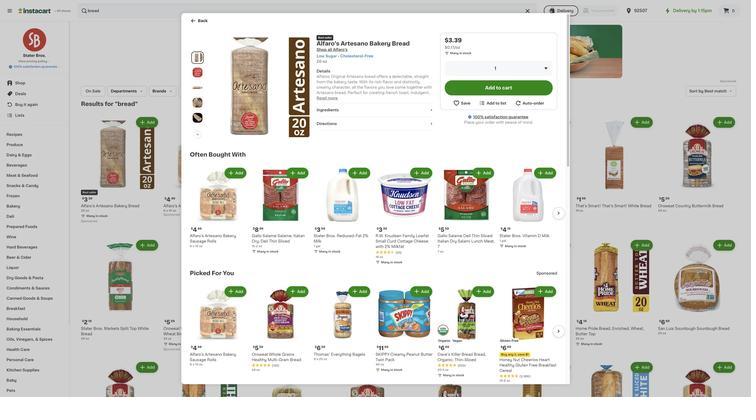Task type: vqa. For each thing, say whether or not it's contained in the screenshot.
week, to the top
no



Task type: locate. For each thing, give the bounding box(es) containing it.
bread inside the oroweat country buttermilk bread 24 oz
[[713, 204, 724, 208]]

None search field
[[77, 3, 537, 18]]

delivery by 1:15pm link
[[665, 8, 712, 14]]

stater for stater bros. heartland grains buttermilk white bread 24 oz
[[493, 327, 505, 331]]

1 horizontal spatial gallo
[[438, 234, 448, 238]]

order inside auto-order button
[[534, 101, 544, 105]]

health
[[6, 348, 19, 352]]

1 vertical spatial alfaro's artesano bakery sausage rolls 6 x 15 oz
[[190, 234, 236, 248]]

69 for dave's killer bread bread, organic, thin-sliced
[[445, 346, 449, 349]]

0 vertical spatial sausage
[[211, 204, 227, 208]]

1 horizontal spatial shop
[[317, 48, 327, 51]]

gal down $ 3 99 at bottom
[[316, 245, 321, 248]]

bros. up policy
[[36, 54, 46, 58]]

killer up almond
[[342, 327, 352, 331]]

$ inside $ 3 89
[[330, 197, 332, 200]]

delivery inside button
[[558, 9, 574, 13]]

best inside "best seller alfaro's artesano bakery bread shop all alfaro's low sugar • cholesterol-free 20 oz"
[[318, 36, 324, 39]]

1 best seller from the left
[[83, 191, 96, 194]]

0 horizontal spatial bread,
[[355, 204, 367, 208]]

bros. for stater bros. vitamin d milk 1 gal
[[512, 234, 522, 238]]

0 horizontal spatial shop
[[15, 81, 25, 85]]

grains inside oroweat whole grains 100% whole wheat bread 24 oz
[[194, 327, 206, 331]]

$ 5 59 for oroweat country buttermilk bread
[[659, 197, 670, 203]]

thomas' left original
[[246, 327, 262, 331]]

5 for oroweat whole grains healthy multi-grain bread
[[255, 346, 259, 351]]

2 sourdough from the left
[[697, 327, 718, 331]]

rolls for 5
[[207, 358, 216, 362]]

2 vertical spatial deli
[[261, 240, 268, 243]]

sliced down salame,
[[278, 240, 290, 243]]

health care link
[[3, 345, 66, 355]]

save
[[518, 353, 525, 356]]

to left list
[[496, 101, 500, 105]]

deli up salami
[[463, 234, 471, 238]]

artesano
[[341, 40, 368, 46], [96, 204, 113, 208], [178, 204, 196, 208], [426, 204, 443, 208], [205, 234, 222, 238], [205, 353, 222, 357]]

snack down bars,
[[369, 338, 381, 342]]

shop up low
[[317, 48, 327, 51]]

many in stock
[[450, 52, 472, 55], [86, 215, 108, 218], [416, 215, 438, 218], [499, 220, 520, 223], [505, 245, 526, 248], [257, 250, 279, 253], [319, 250, 341, 253], [381, 261, 403, 264], [169, 343, 190, 346], [581, 343, 603, 346], [381, 369, 403, 372], [443, 374, 464, 377]]

milk
[[542, 234, 550, 238], [314, 240, 322, 243]]

style
[[260, 204, 270, 208]]

organic up almond
[[329, 314, 341, 317]]

1 horizontal spatial delivery
[[673, 9, 691, 13]]

thomas' everything bagels 6 x 20 oz
[[314, 353, 365, 361]]

stater down $ 3 99 at bottom
[[314, 234, 325, 238]]

1 horizontal spatial bread,
[[474, 353, 486, 357]]

condiments & sauces link
[[3, 283, 66, 294]]

stater
[[23, 54, 35, 58], [314, 234, 325, 238], [500, 234, 511, 238], [81, 327, 92, 331], [493, 327, 505, 331]]

0 horizontal spatial thin
[[269, 240, 277, 243]]

19 inside the $ 2 19
[[88, 320, 92, 323]]

bread inside that's smart! that's smart! white bread 16 oz
[[640, 204, 652, 208]]

0 vertical spatial goods
[[15, 276, 27, 280]]

1 horizontal spatial free
[[512, 340, 519, 343]]

shop up deals
[[15, 81, 25, 85]]

dave's inside dave's killer bread oat-rageous honey almond organic snack bars, 4 individually wrapped snack bars
[[328, 327, 341, 331]]

0 horizontal spatial $2.99 element
[[246, 196, 324, 203]]

15 for 8
[[195, 245, 198, 248]]

1 vertical spatial deli
[[463, 234, 471, 238]]

salame for thin
[[263, 234, 277, 238]]

organic down item badge icon
[[438, 340, 451, 343]]

2 horizontal spatial whole
[[269, 353, 281, 357]]

1 horizontal spatial oroweat
[[252, 353, 268, 357]]

back
[[198, 19, 208, 22]]

1 vertical spatial rolls
[[207, 240, 216, 243]]

$ 6 69 up san
[[659, 320, 670, 326]]

enriched,
[[368, 204, 386, 208], [612, 327, 630, 331]]

59 for oroweat whole grains 100% whole wheat bread
[[171, 320, 175, 323]]

0 horizontal spatial milk
[[314, 240, 322, 243]]

peace
[[505, 120, 517, 124]]

$ inside $ 3 99
[[315, 227, 317, 230]]

san luis sourdough sourdough bread 24 oz
[[658, 327, 730, 335]]

stater up gluten-
[[493, 327, 505, 331]]

0 horizontal spatial breakfast
[[6, 307, 25, 311]]

2 that's from the left
[[602, 204, 614, 208]]

$ 4 19 down ★★★★★ (289)
[[501, 227, 511, 233]]

care for personal care
[[24, 359, 34, 362]]

stater inside stater bros. markets split top white bread 20 oz
[[81, 327, 92, 331]]

0 horizontal spatial spo
[[537, 271, 544, 275]]

alfaro's artesano bakery sausage rolls 6 x 15 oz for 8
[[190, 234, 236, 248]]

dry left salami
[[450, 240, 457, 243]]

gallo inside the gallo salame salame, italian dry, deli thin sliced 15.2 oz
[[252, 234, 262, 238]]

alfaro's artesano bakery sausage rolls 6 x 15 oz
[[163, 204, 237, 212], [190, 234, 236, 248], [190, 353, 236, 366]]

stater inside stater bros. reduced-fat 2% milk 1 gal
[[314, 234, 325, 238]]

beverages up the cider
[[17, 246, 38, 249]]

1 horizontal spatial 19
[[507, 227, 511, 230]]

stater down the $ 2 19 on the left bottom of the page
[[81, 327, 92, 331]]

1 horizontal spatial italian
[[438, 240, 449, 243]]

buttermilk inside 'stater bros. heartland grains buttermilk white bread 24 oz'
[[549, 327, 569, 331]]

0 horizontal spatial gal
[[316, 245, 321, 248]]

2 vertical spatial alfaro's artesano bakery sausage rolls 6 x 15 oz
[[190, 353, 236, 366]]

killer inside dave's killer bread bread, organic, thin-sliced
[[451, 353, 461, 357]]

1 salame from the left
[[263, 234, 277, 238]]

59 up 'oroweat whole grains healthy multi-grain bread'
[[259, 346, 263, 349]]

twin
[[376, 358, 385, 362]]

0 vertical spatial milk
[[542, 234, 550, 238]]

bros. inside 'link'
[[36, 54, 46, 58]]

0 vertical spatial italian
[[294, 234, 305, 238]]

bread, for own
[[355, 204, 367, 208]]

2 vertical spatial free
[[529, 364, 538, 367]]

19 up home at bottom right
[[584, 320, 587, 323]]

1 horizontal spatial $ 4 19
[[577, 320, 587, 326]]

oils,
[[6, 338, 15, 342]]

59 up oroweat whole grains 100% whole wheat bread 24 oz
[[171, 320, 175, 323]]

sliced up meat,
[[481, 234, 493, 238]]

free down cheerios in the right bottom of the page
[[529, 364, 538, 367]]

delivery for delivery by 1:15pm
[[673, 9, 691, 13]]

89 inside $ 8 89
[[259, 227, 264, 230]]

stater inside stater bros. vitamin d milk 1 gal
[[500, 234, 511, 238]]

69 for buy any 2, save $1
[[507, 346, 511, 349]]

1 vertical spatial goods
[[23, 297, 36, 301]]

15.2
[[252, 245, 258, 248]]

snacks & candy
[[6, 184, 38, 188]]

everything
[[331, 353, 352, 357]]

with down small
[[376, 245, 384, 249]]

dry inside gallo salame deli thin sliced italian dry salami lunch meat, 7 7 oz
[[450, 240, 457, 243]]

artesano inside "best seller alfaro's artesano bakery bread shop all alfaro's low sugar • cholesterol-free 20 oz"
[[341, 40, 368, 46]]

wrapped
[[351, 338, 368, 342]]

0 vertical spatial buy
[[15, 103, 23, 107]]

1 vertical spatial gal
[[316, 245, 321, 248]]

milk right d
[[542, 234, 550, 238]]

20 inside "best seller alfaro's artesano bakery bread shop all alfaro's low sugar • cholesterol-free 20 oz"
[[317, 59, 322, 63]]

deli up prepared
[[6, 215, 14, 219]]

dave's up the organic,
[[438, 353, 451, 357]]

0 vertical spatial alfaro's artesano bakery sausage rolls 6 x 15 oz
[[163, 204, 237, 212]]

italian left salami
[[438, 240, 449, 243]]

100% inside button
[[14, 65, 22, 68]]

free inside honey nut cheerios heart healthy gluten free breakfast cereal
[[529, 364, 538, 367]]

0 vertical spatial thin
[[472, 234, 480, 238]]

1 vertical spatial 49
[[198, 227, 202, 230]]

on sale button
[[81, 86, 105, 97]]

pets
[[6, 389, 15, 393]]

alfaro's
[[333, 48, 348, 51]]

view pricing policy link
[[18, 59, 51, 64]]

killer inside dave's killer bread oat-rageous honey almond organic snack bars, 4 individually wrapped snack bars
[[342, 327, 352, 331]]

0 horizontal spatial butter
[[421, 353, 433, 357]]

20
[[317, 59, 322, 63], [81, 209, 85, 212], [411, 209, 415, 212], [328, 220, 332, 223], [81, 338, 85, 341], [576, 338, 580, 341], [319, 358, 323, 361]]

oroweat inside the oroweat country buttermilk bread 24 oz
[[658, 204, 675, 208]]

1 horizontal spatial thin
[[472, 234, 480, 238]]

1 vertical spatial enriched,
[[612, 327, 630, 331]]

★★★★★ inside ★★★★★ (289)
[[493, 210, 512, 213]]

salame down $ 8 89
[[263, 234, 277, 238]]

2 vertical spatial organic
[[438, 340, 451, 343]]

satisfaction up place your order with peace of mind.
[[485, 115, 508, 119]]

grains inside 'stater bros. heartland grains buttermilk white bread 24 oz'
[[536, 327, 549, 331]]

buttermilk
[[692, 204, 712, 208], [549, 327, 569, 331]]

with
[[232, 152, 246, 157]]

2 horizontal spatial deli
[[463, 234, 471, 238]]

$ 2 19
[[82, 320, 92, 326]]

add inside add to cart button
[[485, 86, 495, 90]]

produce
[[6, 143, 23, 147]]

thomas' inside button
[[246, 327, 262, 331]]

oz inside gallo salame deli thin sliced italian dry salami lunch meat, 7 7 oz
[[440, 250, 444, 253]]

free inside "best seller alfaro's artesano bakery bread shop all alfaro's low sugar • cholesterol-free 20 oz"
[[365, 54, 374, 58]]

0 horizontal spatial alfaro's artesano bakery bread 20 oz
[[81, 204, 139, 212]]

white inside bimbo  pan blanco white bread 24 oz
[[446, 327, 457, 331]]

add button
[[137, 118, 158, 127], [219, 118, 240, 127], [302, 118, 323, 127], [467, 118, 487, 127], [549, 118, 570, 127], [632, 118, 652, 127], [714, 118, 735, 127], [225, 168, 246, 178], [287, 168, 308, 178], [349, 168, 370, 178], [411, 168, 432, 178], [473, 168, 494, 178], [535, 168, 556, 178], [137, 241, 158, 250], [302, 241, 323, 250], [384, 241, 405, 250], [549, 241, 570, 250], [632, 241, 652, 250], [714, 241, 735, 250], [225, 287, 246, 297], [287, 287, 308, 297], [349, 287, 370, 297], [411, 287, 432, 297], [473, 287, 494, 297], [535, 287, 556, 297], [137, 363, 158, 373], [384, 363, 405, 373], [549, 363, 570, 373], [632, 363, 652, 373], [714, 363, 735, 373]]

condiments & sauces
[[6, 287, 50, 291]]

59 up the oroweat country buttermilk bread 24 oz
[[666, 197, 670, 200]]

1 vertical spatial 15
[[195, 245, 198, 248]]

buttermilk left home at bottom right
[[549, 327, 569, 331]]

0 horizontal spatial salame
[[263, 234, 277, 238]]

personal
[[6, 359, 24, 362]]

frozen link
[[3, 191, 66, 201]]

reduced-
[[337, 234, 356, 238]]

1 vertical spatial sliced
[[278, 240, 290, 243]]

$ 6 69 down organic vegan
[[439, 346, 449, 351]]

spo for spo nsored
[[537, 271, 544, 275]]

oz inside 'stater bros. heartland grains buttermilk white bread 24 oz'
[[498, 338, 502, 341]]

guarantee up of on the top
[[509, 115, 529, 119]]

49 for 8
[[198, 227, 202, 230]]

100% satisfaction guarantee down view pricing policy link
[[14, 65, 57, 68]]

top right split
[[130, 327, 137, 331]]

thomas' for thomas' everything bagels 6 x 20 oz
[[314, 353, 330, 357]]

$ inside $ 8 89
[[253, 227, 255, 230]]

0 vertical spatial 89
[[336, 197, 340, 200]]

24 inside san luis sourdough sourdough bread 24 oz
[[658, 332, 662, 335]]

0 vertical spatial $ 4 19
[[501, 227, 511, 233]]

satisfaction
[[23, 65, 41, 68], [485, 115, 508, 119]]

sponsored badge image for 3
[[81, 220, 97, 223]]

whole for oroweat whole grains 100% whole wheat bread 24 oz
[[181, 327, 193, 331]]

many
[[450, 52, 459, 55], [86, 215, 95, 218], [416, 215, 425, 218], [499, 220, 507, 223], [334, 226, 342, 229], [505, 245, 514, 248], [257, 250, 266, 253], [319, 250, 328, 253], [381, 261, 390, 264], [169, 343, 177, 346], [581, 343, 590, 346], [381, 369, 390, 372], [443, 374, 452, 377]]

0 horizontal spatial free
[[365, 54, 374, 58]]

1 vertical spatial item carousel region
[[182, 283, 565, 386]]

thin inside gallo salame deli thin sliced italian dry salami lunch meat, 7 7 oz
[[472, 234, 480, 238]]

89 right 8 on the bottom left of page
[[259, 227, 264, 230]]

0 vertical spatial care
[[20, 348, 30, 352]]

wheat inside oroweat whole grains 100% whole wheat bread 24 oz
[[163, 333, 176, 336]]

1 vertical spatial nsored
[[544, 271, 557, 275]]

0 vertical spatial sliced
[[481, 234, 493, 238]]

0 vertical spatial $ 4 49
[[165, 197, 175, 203]]

bros. inside 'stater bros. heartland grains buttermilk white bread 24 oz'
[[506, 327, 516, 331]]

1 horizontal spatial healthy
[[500, 364, 515, 367]]

prepared
[[6, 225, 24, 229]]

1 vertical spatial milk
[[314, 240, 322, 243]]

bimbo
[[411, 327, 423, 331]]

deli inside gallo salame deli thin sliced italian dry salami lunch meat, 7 7 oz
[[463, 234, 471, 238]]

organic for organic vegan
[[438, 340, 451, 343]]

1 horizontal spatial sliced
[[465, 358, 476, 362]]

0 horizontal spatial italian
[[294, 234, 305, 238]]

20 inside 20 oz many in stock
[[328, 220, 332, 223]]

0 vertical spatial organic
[[329, 314, 341, 317]]

organic for organic
[[329, 314, 341, 317]]

service type group
[[544, 5, 619, 16]]

organic inside dave's killer bread oat-rageous honey almond organic snack bars, 4 individually wrapped snack bars
[[344, 333, 359, 336]]

italian right salame,
[[294, 234, 305, 238]]

beverages
[[6, 164, 27, 167], [17, 246, 38, 249]]

beverages down dairy & eggs
[[6, 164, 27, 167]]

& left eggs
[[18, 153, 21, 157]]

salame inside gallo salame deli thin sliced italian dry salami lunch meat, 7 7 oz
[[449, 234, 463, 238]]

2 best seller from the left
[[330, 191, 344, 194]]

★★★★★ (289)
[[493, 210, 521, 213]]

stater up 'pricing'
[[23, 54, 35, 58]]

0 horizontal spatial dry
[[6, 276, 14, 280]]

prepared foods link
[[3, 222, 66, 232]]

1 vertical spatial buy
[[501, 353, 507, 356]]

breakfast up household
[[6, 307, 25, 311]]

89 for 3
[[336, 197, 340, 200]]

100% satisfaction guarantee button
[[8, 64, 60, 69]]

1 vertical spatial organic
[[344, 333, 359, 336]]

59 for oroweat whole grains healthy multi-grain bread
[[259, 346, 263, 349]]

bros. left vitamin
[[512, 234, 522, 238]]

2 vertical spatial 15
[[195, 363, 198, 366]]

heartland
[[516, 327, 535, 331]]

1 horizontal spatial grains
[[282, 353, 294, 357]]

butter right peanut
[[421, 353, 433, 357]]

fat
[[356, 234, 362, 238]]

1 alfaro's artesano bakery bread 20 oz from the left
[[81, 204, 139, 212]]

2 salame from the left
[[449, 234, 463, 238]]

1 horizontal spatial organic
[[344, 333, 359, 336]]

baking
[[6, 328, 20, 332]]

product group containing 1
[[576, 116, 654, 213]]

thin up the lunch
[[472, 234, 480, 238]]

0 horizontal spatial organic
[[329, 314, 341, 317]]

89 up nature's
[[336, 197, 340, 200]]

add inside add to list button
[[487, 101, 495, 105]]

thin right the dry,
[[269, 240, 277, 243]]

15
[[169, 209, 172, 212], [195, 245, 198, 248], [195, 363, 198, 366]]

view
[[18, 60, 26, 63]]

$ 3 99
[[315, 227, 325, 233]]

honey nut cheerios heart healthy gluten free breakfast cereal
[[500, 358, 557, 373]]

with down 100% satisfaction guarantee link
[[496, 120, 504, 124]]

to left the cart
[[496, 86, 501, 90]]

0 horizontal spatial 100% satisfaction guarantee
[[14, 65, 57, 68]]

healthy up 24 oz
[[252, 358, 267, 362]]

1 horizontal spatial killer
[[451, 353, 461, 357]]

bread inside stater bros. markets split top white bread 20 oz
[[81, 333, 92, 336]]

2 horizontal spatial best seller
[[413, 191, 426, 194]]

buttermilk right 'country'
[[692, 204, 712, 208]]

2 horizontal spatial free
[[529, 364, 538, 367]]

butter
[[576, 333, 588, 336], [421, 353, 433, 357]]

dave's inside dave's killer bread bread, organic, thin-sliced
[[438, 353, 451, 357]]

59 up gallo salame deli thin sliced italian dry salami lunch meat, 7 7 oz
[[445, 227, 449, 230]]

1 horizontal spatial that's
[[602, 204, 614, 208]]

whole inside 'oroweat whole grains healthy multi-grain bread'
[[269, 353, 281, 357]]

wheat,
[[631, 327, 644, 331]]

bread inside oroweat whole grains 100% whole wheat bread 24 oz
[[177, 333, 188, 336]]

dry down liquor
[[6, 276, 14, 280]]

• sponsored: sourdough baguettes image
[[195, 25, 623, 78]]

thin
[[472, 234, 480, 238], [269, 240, 277, 243]]

whole for oroweat whole grains healthy multi-grain bread
[[269, 353, 281, 357]]

buy left it
[[15, 103, 23, 107]]

49 for 5
[[198, 346, 202, 349]]

sliced up the (200)
[[465, 358, 476, 362]]

100% satisfaction guarantee up place your order with peace of mind.
[[473, 115, 529, 119]]

personal care
[[6, 359, 34, 362]]

16 down $ 1 69
[[576, 209, 579, 212]]

bros. for stater bros.
[[36, 54, 46, 58]]

2 smart! from the left
[[615, 204, 627, 208]]

1 vertical spatial sausage
[[190, 240, 206, 243]]

1 horizontal spatial spo
[[720, 80, 726, 83]]

deli right the dry,
[[261, 240, 268, 243]]

sliced inside gallo salame deli thin sliced italian dry salami lunch meat, 7 7 oz
[[481, 234, 493, 238]]

enriched, for nature's own bread, enriched, butterbread
[[368, 204, 386, 208]]

for
[[212, 270, 222, 276]]

0 vertical spatial killer
[[342, 327, 352, 331]]

0 vertical spatial thomas'
[[246, 327, 262, 331]]

1 item carousel region from the top
[[182, 164, 565, 268]]

1 vertical spatial honey
[[500, 358, 512, 362]]

oz inside stater bros. markets split top white bread 20 oz
[[86, 338, 89, 341]]

0 vertical spatial 16
[[576, 209, 579, 212]]

back button
[[190, 17, 208, 24]]

19 for home pride bread, enriched, wheat, butter top
[[584, 320, 587, 323]]

enlarge bread alfaro's artesano bakery bread angle_back (opens in a new tab) image
[[193, 98, 202, 108]]

39
[[88, 197, 92, 200], [418, 197, 422, 200], [383, 227, 387, 230], [418, 320, 422, 323]]

gallo right lowfat
[[438, 234, 448, 238]]

1 horizontal spatial salame
[[449, 234, 463, 238]]

healthy
[[252, 358, 267, 362], [500, 364, 515, 367]]

salame inside the gallo salame salame, italian dry, deli thin sliced 15.2 oz
[[263, 234, 277, 238]]

guarantee down policy
[[42, 65, 57, 68]]

2 gallo from the left
[[438, 234, 448, 238]]

buy it again
[[15, 103, 38, 107]]

top down pride
[[589, 333, 596, 336]]

24
[[658, 209, 662, 212], [411, 332, 415, 335], [658, 332, 662, 335], [163, 338, 167, 341], [493, 338, 497, 341], [252, 369, 256, 372]]

stater left vitamin
[[500, 234, 511, 238]]

goods up the condiments
[[15, 276, 27, 280]]

thomas' for thomas' original english muffins
[[246, 327, 262, 331]]

organic up the wrapped
[[344, 333, 359, 336]]

2 horizontal spatial 19
[[584, 320, 587, 323]]

59 for oroweat country buttermilk bread
[[666, 197, 670, 200]]

meat
[[6, 174, 16, 178]]

$ 4 19 for stater
[[501, 227, 511, 233]]

dry goods & pasta
[[6, 276, 43, 280]]

& right beer
[[17, 256, 20, 260]]

$2.99 element for stater bros. heartland grains buttermilk white bread
[[493, 319, 572, 326]]

$4.49 element
[[246, 319, 324, 326]]

$ 5 59 for gallo salame deli thin sliced italian dry salami lunch meat, 7
[[439, 227, 449, 233]]

2 horizontal spatial oroweat
[[658, 204, 675, 208]]

2% down curd
[[385, 245, 391, 249]]

3 best seller from the left
[[413, 191, 426, 194]]

oroweat for oroweat whole grains 100% whole wheat bread 24 oz
[[163, 327, 180, 331]]

item badge image
[[438, 325, 449, 336]]

buy for buy it again
[[15, 103, 23, 107]]

honey right rageous
[[391, 327, 404, 331]]

92507
[[634, 9, 648, 13]]

deals link
[[3, 89, 66, 99]]

item carousel region
[[182, 164, 565, 268], [182, 283, 565, 386]]

bread, inside home pride bread, enriched, wheat, butter top 20 oz
[[599, 327, 611, 331]]

$2.99 element
[[246, 196, 324, 203], [493, 319, 572, 326]]

2 horizontal spatial sliced
[[481, 234, 493, 238]]

19 down ★★★★★ (289)
[[507, 227, 511, 230]]

r.w. knudsen family lowfat small curd cottage cheese with 2% milkfat
[[376, 234, 429, 249]]

store
[[248, 191, 255, 194]]

59 up 'thomas' everything bagels 6 x 20 oz' in the bottom left of the page
[[321, 346, 325, 349]]

1 vertical spatial 2%
[[385, 245, 391, 249]]

nsored
[[726, 80, 737, 83], [544, 271, 557, 275]]

buy for buy any 2, save $1
[[501, 353, 507, 356]]

bread
[[392, 40, 410, 46], [128, 204, 139, 208], [284, 204, 296, 208], [458, 204, 469, 208], [536, 204, 547, 208], [640, 204, 652, 208], [713, 204, 724, 208], [353, 327, 364, 331], [458, 327, 470, 331], [719, 327, 730, 331], [81, 333, 92, 336], [177, 333, 188, 336], [505, 333, 517, 336], [462, 353, 473, 357], [290, 358, 301, 362]]

$ 3 39 inside item carousel region
[[377, 227, 387, 233]]

to for list
[[496, 101, 500, 105]]

59 for thomas' everything bagels
[[321, 346, 325, 349]]

bread inside 'oroweat whole grains healthy multi-grain bread'
[[290, 358, 301, 362]]

dave's up almond
[[328, 327, 341, 331]]

meat & seafood link
[[3, 171, 66, 181]]

0 horizontal spatial honey
[[391, 327, 404, 331]]

69 for that's smart! that's smart! white bread
[[582, 197, 586, 200]]

0 vertical spatial healthy
[[252, 358, 267, 362]]

product group
[[81, 116, 159, 224], [163, 116, 242, 218], [246, 116, 324, 213], [411, 116, 489, 220], [493, 116, 572, 225], [576, 116, 654, 213], [658, 116, 737, 213], [190, 167, 248, 249], [252, 167, 310, 255], [314, 167, 372, 255], [376, 167, 433, 266], [438, 167, 495, 254], [500, 167, 557, 250], [81, 239, 159, 342], [163, 239, 242, 353], [246, 239, 324, 341], [328, 239, 407, 352], [411, 239, 489, 336], [493, 239, 572, 342], [576, 239, 654, 348], [658, 239, 737, 336], [190, 285, 248, 367], [252, 285, 310, 373], [314, 285, 372, 362], [376, 285, 433, 374], [438, 285, 495, 379], [500, 285, 557, 383], [81, 362, 159, 398], [328, 362, 407, 398], [411, 362, 489, 398], [493, 362, 572, 398], [576, 362, 654, 398], [658, 362, 737, 398]]

0 horizontal spatial wheat
[[163, 333, 176, 336]]

store choice
[[248, 191, 264, 194]]

gal right meat,
[[502, 239, 506, 242]]

skippy creamy peanut butter twin pack 40 oz
[[376, 353, 433, 366]]

gallo up the dry,
[[252, 234, 262, 238]]

5 for oroweat whole grains 100% whole wheat bread
[[167, 320, 170, 326]]

$ 6 69 for san luis sourdough sourdough bread
[[659, 320, 670, 326]]

canned
[[6, 297, 22, 301]]

butter down home at bottom right
[[576, 333, 588, 336]]

enriched, for home pride bread, enriched, wheat, butter top 20 oz
[[612, 327, 630, 331]]

dave's for dave's killer bread bread, organic, thin-sliced
[[438, 353, 451, 357]]

1 vertical spatial sponsored badge image
[[81, 220, 97, 223]]

$ 6 69 down gluten-
[[501, 346, 511, 351]]

salame up salami
[[449, 234, 463, 238]]

16 inside item carousel region
[[376, 256, 379, 259]]

cart
[[502, 86, 512, 90]]

0 horizontal spatial $ 4 19
[[501, 227, 511, 233]]

20.5 oz
[[438, 369, 449, 372]]

bros. left "reduced-"
[[326, 234, 336, 238]]

stater for stater bros. markets split top white bread 20 oz
[[81, 327, 92, 331]]

canned goods & soups link
[[3, 294, 66, 304]]

gallo for deli
[[252, 234, 262, 238]]

to for cart
[[496, 86, 501, 90]]

1 vertical spatial 16
[[376, 256, 379, 259]]

$2.99 element up heartland
[[493, 319, 572, 326]]

1 horizontal spatial buy
[[501, 353, 507, 356]]

$ 4 19 up home at bottom right
[[577, 320, 587, 326]]

$ 4 49 for 8
[[191, 227, 202, 233]]

care up the 'supplies'
[[24, 359, 34, 362]]

healthy up cereal
[[500, 364, 515, 367]]

bros. inside stater bros. reduced-fat 2% milk 1 gal
[[326, 234, 336, 238]]

sponsored badge image
[[163, 214, 180, 217], [81, 220, 97, 223], [163, 348, 180, 352]]

1 horizontal spatial best seller
[[330, 191, 344, 194]]

stater inside 'link'
[[23, 54, 35, 58]]

dave's for dave's killer bread oat-rageous honey almond organic snack bars, 4 individually wrapped snack bars
[[328, 327, 341, 331]]

0 horizontal spatial smart!
[[588, 204, 601, 208]]

19 right 2
[[88, 320, 92, 323]]

bros. up gluten-free
[[506, 327, 516, 331]]

milk down $ 3 99 at bottom
[[314, 240, 322, 243]]

vitamin
[[523, 234, 537, 238]]

delivery
[[673, 9, 691, 13], [558, 9, 574, 13]]

2% right fat on the bottom
[[363, 234, 369, 238]]

enlarge bread alfaro's artesano bakery bread angle_top (opens in a new tab) image
[[193, 113, 202, 123]]

buy left any at right bottom
[[501, 353, 507, 356]]

2% inside stater bros. reduced-fat 2% milk 1 gal
[[363, 234, 369, 238]]

89 inside $ 3 89
[[336, 197, 340, 200]]

guarantee
[[42, 65, 57, 68], [509, 115, 529, 119]]

0 horizontal spatial 19
[[88, 320, 92, 323]]

spo for spo
[[720, 80, 726, 83]]

$ 3 89
[[330, 197, 340, 203]]

free up buy any 2, save $1
[[512, 340, 519, 343]]

0 vertical spatial oroweat
[[658, 204, 675, 208]]

goods down condiments & sauces
[[23, 297, 36, 301]]

1 gallo from the left
[[252, 234, 262, 238]]

bros. for stater bros. reduced-fat 2% milk 1 gal
[[326, 234, 336, 238]]

1 vertical spatial $2.99 element
[[493, 319, 572, 326]]

thomas' original english muffins button
[[246, 239, 324, 336]]

deli
[[6, 215, 14, 219], [463, 234, 471, 238], [261, 240, 268, 243]]

snacks & candy link
[[3, 181, 66, 191]]

save button
[[453, 100, 471, 106]]

free up details button
[[365, 54, 374, 58]]

killer up thin-
[[451, 353, 461, 357]]

care down vinegars,
[[20, 348, 30, 352]]

bros. left markets on the left
[[93, 327, 103, 331]]

$ 4 49
[[165, 197, 175, 203], [191, 227, 202, 233], [191, 346, 202, 351]]

1 horizontal spatial deli
[[261, 240, 268, 243]]

0 vertical spatial satisfaction
[[23, 65, 41, 68]]

1 vertical spatial free
[[512, 340, 519, 343]]

0 vertical spatial sponsored badge image
[[163, 214, 180, 217]]

$2.99 element up artisan style wheat bread
[[246, 196, 324, 203]]

policy
[[38, 60, 47, 63]]

honey down any at right bottom
[[500, 358, 512, 362]]

0 vertical spatial top
[[130, 327, 137, 331]]

0 horizontal spatial thomas'
[[246, 327, 262, 331]]

$0.17/oz
[[445, 45, 460, 49]]

pride
[[588, 327, 598, 331]]

oz inside san luis sourdough sourdough bread 24 oz
[[663, 332, 667, 335]]

oz inside the gallo salame salame, italian dry, deli thin sliced 15.2 oz
[[259, 245, 262, 248]]

organic
[[329, 314, 341, 317], [344, 333, 359, 336], [438, 340, 451, 343]]



Task type: describe. For each thing, give the bounding box(es) containing it.
with inside r.w. knudsen family lowfat small curd cottage cheese with 2% milkfat
[[376, 245, 384, 249]]

69 for san luis sourdough sourdough bread
[[666, 320, 670, 323]]

4 inside dave's killer bread oat-rageous honey almond organic snack bars, 4 individually wrapped snack bars
[[383, 333, 386, 336]]

auto-
[[523, 101, 534, 105]]

enlarge bread alfaro's artesano bakery bread angle_left (opens in a new tab) image
[[193, 68, 202, 77]]

beer & cider link
[[3, 253, 66, 263]]

$ 6 69 for dave's killer bread oat-rageous honey almond organic snack bars, 4 individually wrapped snack bars
[[330, 320, 340, 326]]

& left spices
[[35, 338, 38, 342]]

shop inside "best seller alfaro's artesano bakery bread shop all alfaro's low sugar • cholesterol-free 20 oz"
[[317, 48, 327, 51]]

0 vertical spatial rolls
[[228, 204, 237, 208]]

satisfaction inside button
[[23, 65, 41, 68]]

killer for almond
[[342, 327, 352, 331]]

1 sourdough from the left
[[675, 327, 696, 331]]

1 horizontal spatial whole
[[218, 327, 230, 331]]

5 for gallo salame deli thin sliced italian dry salami lunch meat, 7
[[441, 227, 445, 233]]

1 vertical spatial guarantee
[[509, 115, 529, 119]]

mind.
[[523, 120, 534, 124]]

killer for sliced
[[451, 353, 461, 357]]

20 inside home pride bread, enriched, wheat, butter top 20 oz
[[576, 338, 580, 341]]

enlarge bread alfaro's artesano bakery bread hero (opens in a new tab) image
[[193, 53, 202, 62]]

sausage for 5
[[190, 358, 206, 362]]

lunch
[[472, 240, 483, 243]]

& left the sauces
[[31, 287, 35, 291]]

italian inside gallo salame deli thin sliced italian dry salami lunch meat, 7 7 oz
[[438, 240, 449, 243]]

top inside home pride bread, enriched, wheat, butter top 20 oz
[[589, 333, 596, 336]]

snacks
[[6, 184, 21, 188]]

rolls for 8
[[207, 240, 216, 243]]

prepared foods
[[6, 225, 37, 229]]

dry goods & pasta link
[[3, 273, 66, 283]]

stater for stater bros.
[[23, 54, 35, 58]]

24 inside the oroweat country buttermilk bread 24 oz
[[658, 209, 662, 212]]

milkfat
[[391, 245, 404, 249]]

$ 4 49 for 5
[[191, 346, 202, 351]]

lists link
[[3, 110, 66, 121]]

italian inside the gallo salame salame, italian dry, deli thin sliced 15.2 oz
[[294, 234, 305, 238]]

bread, for pride
[[599, 327, 611, 331]]

oroweat whole grains healthy multi-grain bread
[[252, 353, 301, 362]]

grains for oroweat whole grains 100% whole wheat bread 24 oz
[[194, 327, 206, 331]]

many inside 20 oz many in stock
[[334, 226, 342, 229]]

lists
[[15, 114, 24, 117]]

2 item carousel region from the top
[[182, 283, 565, 386]]

bread alfaro's artesano bakery bread hero image
[[209, 37, 310, 138]]

organic vegan
[[438, 340, 462, 343]]

16 oz
[[376, 256, 383, 259]]

69 for dave's killer bread oat-rageous honey almond organic snack bars, 4 individually wrapped snack bars
[[336, 320, 340, 323]]

dairy
[[6, 153, 17, 157]]

stater for stater bros. vitamin d milk 1 gal
[[500, 234, 511, 238]]

0 horizontal spatial nsored
[[544, 271, 557, 275]]

oz inside home pride bread, enriched, wheat, butter top 20 oz
[[581, 338, 584, 341]]

x inside 'thomas' everything bagels 6 x 20 oz'
[[317, 358, 318, 361]]

home
[[576, 327, 587, 331]]

more
[[328, 96, 338, 100]]

stater bros. link
[[23, 28, 46, 58]]

1 vertical spatial satisfaction
[[485, 115, 508, 119]]

bread inside dave's killer bread bread, organic, thin-sliced
[[462, 353, 473, 357]]

pets link
[[3, 386, 66, 396]]

almond
[[328, 333, 343, 336]]

2% inside r.w. knudsen family lowfat small curd cottage cheese with 2% milkfat
[[385, 245, 391, 249]]

100% satisfaction guarantee inside button
[[14, 65, 57, 68]]

& left pasta
[[28, 276, 32, 280]]

that's smart! that's smart! white bread 16 oz
[[576, 204, 652, 212]]

classic
[[509, 204, 523, 208]]

16 inside that's smart! that's smart! white bread 16 oz
[[576, 209, 579, 212]]

oz inside oroweat whole grains 100% whole wheat bread 24 oz
[[168, 338, 172, 341]]

add to list
[[487, 101, 507, 105]]

89 for 8
[[259, 227, 264, 230]]

peanut
[[407, 353, 420, 357]]

in inside 20 oz many in stock
[[343, 226, 346, 229]]

15 for 5
[[195, 363, 198, 366]]

butter inside skippy creamy peanut butter twin pack 40 oz
[[421, 353, 433, 357]]

59 for gallo salame deli thin sliced italian dry salami lunch meat, 7
[[445, 227, 449, 230]]

thin inside the gallo salame salame, italian dry, deli thin sliced 15.2 oz
[[269, 240, 277, 243]]

pan
[[424, 327, 431, 331]]

product group containing 2
[[81, 239, 159, 342]]

2 7 from the top
[[438, 250, 440, 253]]

stater for stater bros. reduced-fat 2% milk 1 gal
[[314, 234, 325, 238]]

bakery inside "best seller alfaro's artesano bakery bread shop all alfaro's low sugar • cholesterol-free 20 oz"
[[370, 40, 391, 46]]

19 for stater bros. vitamin d milk
[[507, 227, 511, 230]]

0 vertical spatial 49
[[171, 197, 175, 200]]

grains for oroweat whole grains healthy multi-grain bread
[[282, 353, 294, 357]]

$ 6 69 for dave's killer bread bread, organic, thin-sliced
[[439, 346, 449, 351]]

gal inside stater bros. vitamin d milk 1 gal
[[502, 239, 506, 242]]

alfaro's inside "best seller alfaro's artesano bakery bread shop all alfaro's low sugar • cholesterol-free 20 oz"
[[317, 40, 340, 46]]

condiments
[[6, 287, 31, 291]]

salame for dry
[[449, 234, 463, 238]]

oroweat for oroweat whole grains healthy multi-grain bread
[[252, 353, 268, 357]]

$ 6 69 for buy any 2, save $1
[[501, 346, 511, 351]]

knudsen
[[385, 234, 402, 238]]

0 vertical spatial 15
[[169, 209, 172, 212]]

own
[[345, 204, 354, 208]]

deli inside "deli" link
[[6, 215, 14, 219]]

butter inside home pride bread, enriched, wheat, butter top 20 oz
[[576, 333, 588, 336]]

often
[[190, 152, 207, 157]]

24 inside 'stater bros. heartland grains buttermilk white bread 24 oz'
[[493, 338, 497, 341]]

alfaro's artesano bakery sausage rolls 6 x 15 oz for 5
[[190, 353, 236, 366]]

buttermilk inside the oroweat country buttermilk bread 24 oz
[[692, 204, 712, 208]]

dry,
[[252, 240, 260, 243]]

1 vertical spatial order
[[485, 120, 495, 124]]

& right meat
[[17, 174, 21, 178]]

19 for stater bros. markets split top white bread
[[88, 320, 92, 323]]

breakfast inside honey nut cheerios heart healthy gluten free breakfast cereal
[[539, 364, 557, 367]]

$3.39 element
[[493, 196, 572, 203]]

(20)
[[396, 251, 402, 254]]

1 inside stater bros. reduced-fat 2% milk 1 gal
[[314, 245, 315, 248]]

5 for oroweat country buttermilk bread
[[661, 197, 665, 203]]

100% satisfaction guarantee link
[[473, 114, 529, 120]]

2 alfaro's artesano bakery bread 20 oz from the left
[[411, 204, 469, 212]]

instacart logo image
[[18, 8, 51, 14]]

20 inside 'thomas' everything bagels 6 x 20 oz'
[[319, 358, 323, 361]]

sausage for 8
[[190, 240, 206, 243]]

stores
[[61, 9, 71, 12]]

delivery button
[[544, 5, 579, 16]]

1:15pm
[[698, 9, 712, 13]]

1 horizontal spatial nsored
[[726, 80, 737, 83]]

healthy inside honey nut cheerios heart healthy gluten free breakfast cereal
[[500, 364, 515, 367]]

6 inside 'thomas' everything bagels 6 x 20 oz'
[[314, 358, 316, 361]]

on
[[86, 89, 91, 93]]

organic,
[[438, 358, 454, 362]]

bread inside dave's killer bread oat-rageous honey almond organic snack bars, 4 individually wrapped snack bars
[[353, 327, 364, 331]]

seller inside "best seller alfaro's artesano bakery bread shop all alfaro's low sugar • cholesterol-free 20 oz"
[[325, 36, 332, 39]]

24 oz
[[252, 369, 260, 372]]

white inside that's smart! that's smart! white bread 16 oz
[[628, 204, 639, 208]]

results
[[81, 101, 104, 107]]

milk inside stater bros. reduced-fat 2% milk 1 gal
[[314, 240, 322, 243]]

product group containing 11
[[376, 285, 433, 374]]

sugar
[[326, 54, 337, 58]]

buy it again link
[[3, 99, 66, 110]]

0 vertical spatial snack
[[360, 333, 372, 336]]

for
[[105, 101, 113, 107]]

all stores link
[[18, 3, 71, 18]]

top inside stater bros. markets split top white bread 20 oz
[[130, 327, 137, 331]]

40
[[376, 363, 380, 366]]

$2.99 element for artisan style wheat bread
[[246, 196, 324, 203]]

1 field
[[445, 61, 553, 76]]

goods for dry
[[15, 276, 27, 280]]

breakfast link
[[3, 304, 66, 314]]

1 inside field
[[495, 66, 497, 70]]

essentials
[[21, 328, 41, 332]]

stock inside 20 oz many in stock
[[347, 226, 355, 229]]

bars
[[382, 338, 390, 342]]

gluten-free
[[500, 340, 519, 343]]

1 vertical spatial shop
[[15, 81, 25, 85]]

honey inside dave's killer bread oat-rageous honey almond organic snack bars, 4 individually wrapped snack bars
[[391, 327, 404, 331]]

shop link
[[3, 78, 66, 89]]

oz inside that's smart! that's smart! white bread 16 oz
[[580, 209, 583, 212]]

bread inside san luis sourdough sourdough bread 24 oz
[[719, 327, 730, 331]]

add to list button
[[479, 100, 507, 106]]

24 inside oroweat whole grains 100% whole wheat bread 24 oz
[[163, 338, 167, 341]]

dairy & eggs
[[6, 153, 32, 157]]

1 7 from the top
[[438, 245, 440, 249]]

enlarge bread alfaro's artesano bakery bread angle_right (opens in a new tab) image
[[193, 83, 202, 92]]

dave's killer bread bread, organic, thin-sliced
[[438, 353, 486, 362]]

gal inside stater bros. reduced-fat 2% milk 1 gal
[[316, 245, 321, 248]]

20 inside stater bros. markets split top white bread 20 oz
[[81, 338, 85, 341]]

care for health care
[[20, 348, 30, 352]]

rageous
[[373, 327, 390, 331]]

delivery for delivery
[[558, 9, 574, 13]]

beer & cider
[[6, 256, 31, 260]]

100% inside oroweat whole grains 100% whole wheat bread 24 oz
[[207, 327, 217, 331]]

$ 5 59 for oroweat whole grains healthy multi-grain bread
[[253, 346, 263, 351]]

oz inside 'thomas' everything bagels 6 x 20 oz'
[[324, 358, 327, 361]]

oz inside bimbo  pan blanco white bread 24 oz
[[416, 332, 419, 335]]

wine link
[[3, 232, 66, 242]]

stater bros. heartland grains buttermilk white bread 24 oz
[[493, 327, 569, 341]]

bread inside "best seller alfaro's artesano bakery bread shop all alfaro's low sugar • cholesterol-free 20 oz"
[[392, 40, 410, 46]]

oroweat country buttermilk bread 24 oz
[[658, 204, 724, 212]]

hard beverages
[[6, 246, 38, 249]]

1 smart! from the left
[[588, 204, 601, 208]]

gallo for italian
[[438, 234, 448, 238]]

$ inside $ 3 39
[[377, 227, 379, 230]]

bros. for stater bros. heartland grains buttermilk white bread 24 oz
[[506, 327, 516, 331]]

household link
[[3, 314, 66, 325]]

bread inside 'stater bros. heartland grains buttermilk white bread 24 oz'
[[505, 333, 517, 336]]

$ inside the $ 2 19
[[82, 320, 84, 323]]

92507 button
[[626, 3, 658, 18]]

choice
[[255, 191, 264, 194]]

bread inside bimbo  pan blanco white bread 24 oz
[[458, 327, 470, 331]]

small
[[376, 240, 386, 243]]

recipes
[[6, 133, 22, 137]]

24 inside bimbo  pan blanco white bread 24 oz
[[411, 332, 415, 335]]

candy
[[26, 184, 38, 188]]

lowfat
[[416, 234, 429, 238]]

wonder classic white bread
[[493, 204, 547, 208]]

white inside stater bros. markets split top white bread 20 oz
[[138, 327, 149, 331]]

cheese
[[414, 240, 428, 243]]

bagels
[[353, 353, 365, 357]]

sponsored badge image for 4
[[163, 214, 180, 217]]

sliced inside dave's killer bread bread, organic, thin-sliced
[[465, 358, 476, 362]]

personal care link
[[3, 355, 66, 366]]

bros. for stater bros. markets split top white bread 20 oz
[[93, 327, 103, 331]]

& left candy
[[22, 184, 25, 188]]

1 horizontal spatial wheat
[[271, 204, 283, 208]]

goods for canned
[[23, 297, 36, 301]]

$ 5 59 for oroweat whole grains 100% whole wheat bread
[[165, 320, 175, 326]]

2 horizontal spatial 100%
[[473, 115, 484, 119]]

20 oz many in stock
[[328, 220, 355, 229]]

blanco
[[432, 327, 445, 331]]

0 vertical spatial beverages
[[6, 164, 27, 167]]

english
[[279, 327, 293, 331]]

nature's
[[328, 204, 344, 208]]

creamy
[[391, 353, 406, 357]]

white inside 'stater bros. heartland grains buttermilk white bread 24 oz'
[[493, 333, 504, 336]]

often bought with
[[190, 152, 246, 157]]

1 that's from the left
[[576, 204, 587, 208]]

oz inside "best seller alfaro's artesano bakery bread shop all alfaro's low sugar • cholesterol-free 20 oz"
[[323, 59, 327, 63]]

1 vertical spatial beverages
[[17, 246, 38, 249]]

stater bros. markets split top white bread 20 oz
[[81, 327, 149, 341]]

nut
[[513, 358, 520, 362]]

sliced inside the gallo salame salame, italian dry, deli thin sliced 15.2 oz
[[278, 240, 290, 243]]

$ inside $ 1 69
[[577, 197, 579, 200]]

view pricing policy
[[18, 60, 47, 63]]

bought
[[209, 152, 231, 157]]

sponsored badge image for 5
[[163, 348, 180, 352]]

stater bros.
[[23, 54, 46, 58]]

product group containing 8
[[252, 167, 310, 255]]

18.8
[[500, 380, 506, 383]]

1 vertical spatial 100% satisfaction guarantee
[[473, 115, 529, 119]]

1 horizontal spatial with
[[496, 120, 504, 124]]

$ inside $ 11 09
[[377, 346, 379, 349]]

oz inside skippy creamy peanut butter twin pack 40 oz
[[381, 363, 384, 366]]

1 vertical spatial snack
[[369, 338, 381, 342]]

$ inside $ 6 59
[[315, 346, 317, 349]]

1 inside stater bros. vitamin d milk 1 gal
[[500, 239, 501, 242]]

& left soups
[[37, 297, 40, 301]]

$ 4 19 for home
[[577, 320, 587, 326]]

oz inside 20 oz many in stock
[[333, 220, 337, 223]]

cottage
[[397, 240, 413, 243]]

oroweat for oroweat country buttermilk bread 24 oz
[[658, 204, 675, 208]]

it
[[24, 103, 26, 107]]

0 vertical spatial breakfast
[[6, 307, 25, 311]]

wine
[[6, 235, 16, 239]]

honey inside honey nut cheerios heart healthy gluten free breakfast cereal
[[500, 358, 512, 362]]

add to cart
[[485, 86, 512, 90]]

milk inside stater bros. vitamin d milk 1 gal
[[542, 234, 550, 238]]

healthy inside 'oroweat whole grains healthy multi-grain bread'
[[252, 358, 267, 362]]

cheerios
[[521, 358, 538, 362]]

stater bros. logo image
[[23, 28, 46, 52]]

individually
[[328, 338, 350, 342]]

(289)
[[513, 210, 521, 213]]

pricing
[[26, 60, 37, 63]]



